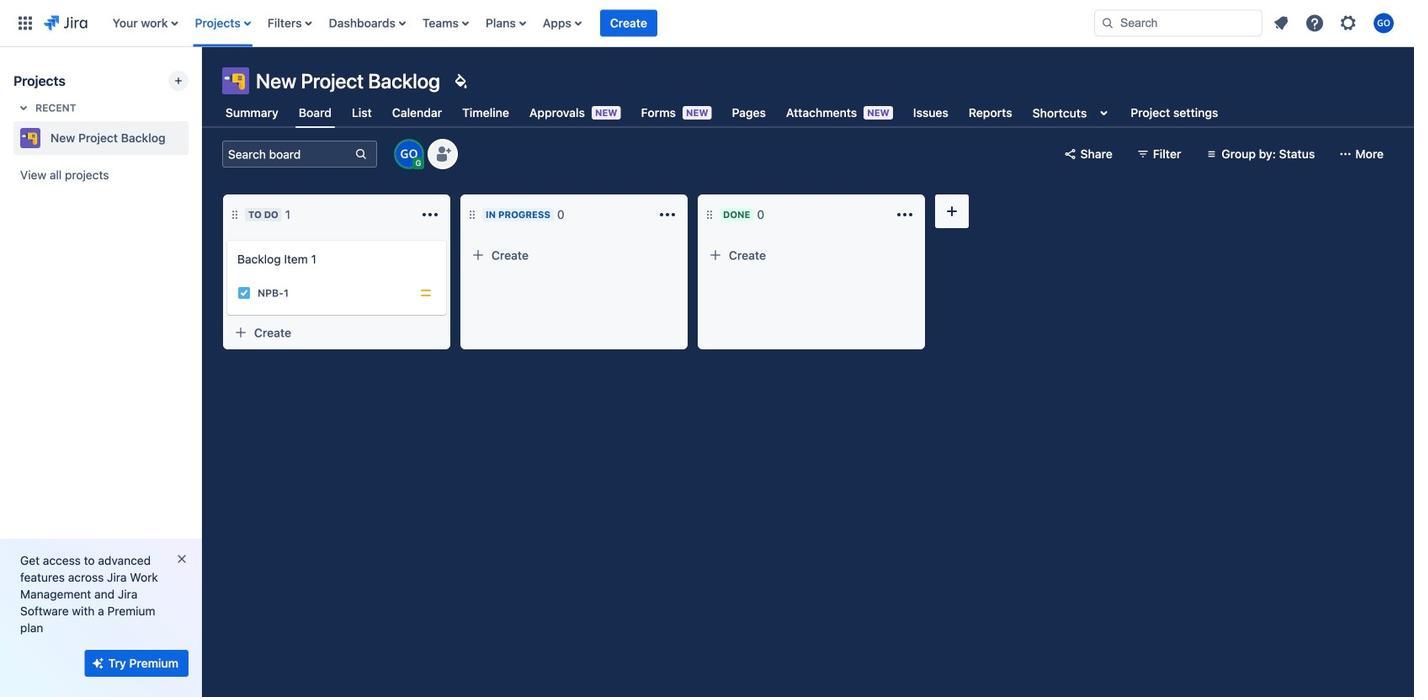 Task type: describe. For each thing, give the bounding box(es) containing it.
column actions menu image
[[895, 205, 915, 225]]

primary element
[[10, 0, 1081, 47]]

1 horizontal spatial list
[[1266, 8, 1404, 38]]

column actions menu image
[[420, 205, 440, 225]]

create image
[[217, 229, 237, 249]]

0 horizontal spatial list
[[104, 0, 1081, 47]]

add people image
[[433, 144, 453, 164]]

sidebar navigation image
[[184, 67, 221, 101]]

close premium upgrade banner image
[[175, 552, 189, 566]]

create project image
[[172, 74, 185, 88]]

appswitcher icon image
[[15, 13, 35, 33]]

collapse recent projects image
[[13, 98, 34, 118]]

Search board text field
[[223, 142, 353, 166]]



Task type: vqa. For each thing, say whether or not it's contained in the screenshot.
SIDEBAR element
no



Task type: locate. For each thing, give the bounding box(es) containing it.
banner
[[0, 0, 1414, 47]]

medium image
[[419, 286, 433, 300]]

task image
[[237, 286, 251, 300]]

help image
[[1305, 13, 1325, 33]]

Search field
[[1094, 10, 1263, 37]]

settings image
[[1339, 13, 1359, 33]]

add to starred image
[[184, 128, 204, 148]]

create column image
[[942, 201, 962, 221]]

your profile and settings image
[[1374, 13, 1394, 33]]

set project background image
[[450, 71, 471, 91]]

None search field
[[1094, 10, 1263, 37]]

jira image
[[44, 13, 87, 33], [44, 13, 87, 33]]

search image
[[1101, 16, 1115, 30]]

notifications image
[[1271, 13, 1291, 33]]

list item
[[600, 0, 657, 47]]

list
[[104, 0, 1081, 47], [1266, 8, 1404, 38]]

tab list
[[212, 98, 1232, 128]]



